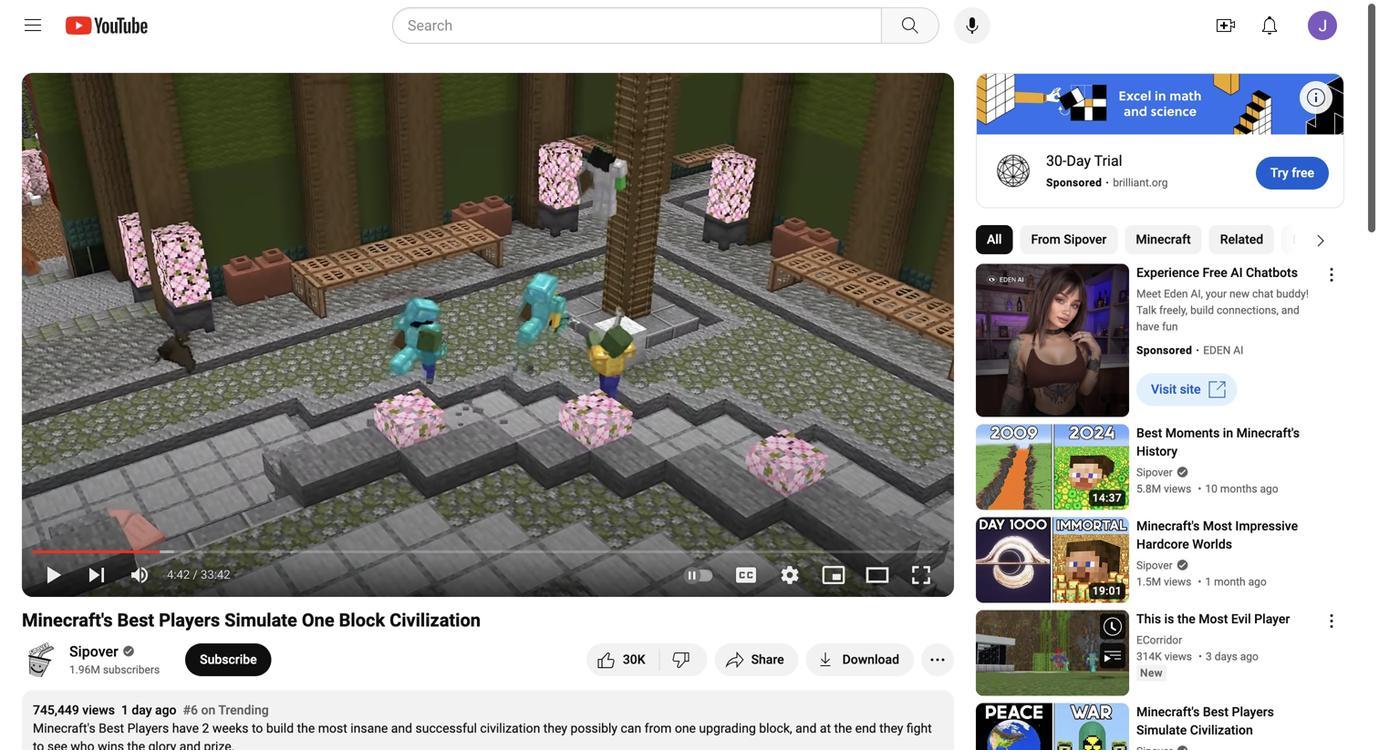 Task type: locate. For each thing, give the bounding box(es) containing it.
0 vertical spatial 1
[[1206, 576, 1212, 589]]

best for minecraft's best players have 2 weeks to build the most insane and successful civilization they possibly can from one upgrading block, and at the end they fight to see who wins the glory and prize.
[[99, 722, 124, 737]]

0 vertical spatial build
[[1191, 304, 1214, 317]]

most up worlds
[[1203, 519, 1232, 534]]

0 horizontal spatial simulate
[[225, 610, 297, 632]]

1 vertical spatial ai
[[1234, 344, 1244, 357]]

minecraft's most impressive hardcore worlds by sipover 1,510,589 views 1 month ago 19 minutes element
[[1137, 518, 1321, 554]]

2
[[202, 722, 209, 737]]

ago for 1 month ago
[[1249, 576, 1267, 589]]

minecraft's inside minecraft's best players have 2 weeks to build the most insane and successful civilization they possibly can from one upgrading block, and at the end they fight to see who wins the glory and prize.
[[33, 722, 96, 737]]

civilization
[[390, 610, 481, 632], [1190, 723, 1253, 738]]

weeks
[[212, 722, 249, 737]]

3 left days
[[1206, 651, 1212, 664]]

3 for 3 days ago
[[1206, 651, 1212, 664]]

1 left day
[[121, 703, 129, 718]]

download button
[[806, 644, 914, 677]]

day
[[1067, 152, 1091, 170]]

19 minutes, 1 second element
[[1093, 585, 1122, 598]]

try
[[1271, 165, 1289, 181]]

0 vertical spatial ai
[[1231, 265, 1243, 280]]

ago for 1 day ago
[[155, 703, 177, 718]]

minecraft's up hardcore
[[1137, 519, 1200, 534]]

ai
[[1231, 265, 1243, 280], [1234, 344, 1244, 357]]

3
[[1206, 651, 1212, 664], [623, 653, 630, 668]]

simulate up subscribe "text field"
[[225, 610, 297, 632]]

#6 on trending
[[183, 703, 269, 718]]

1 vertical spatial civilization
[[1190, 723, 1253, 738]]

sponsored down the fun
[[1137, 344, 1193, 357]]

sponsored for brilliant.org
[[1046, 176, 1102, 189]]

players down 1 day ago
[[127, 722, 169, 737]]

most left evil
[[1199, 612, 1228, 627]]

0 horizontal spatial 1
[[121, 703, 129, 718]]

10 months ago
[[1206, 483, 1279, 496]]

1.96 million subscribers element
[[69, 662, 160, 679]]

Minecraft's Best Players have 2 weeks to build the most insane and successful civilization they possibly can from one upgrading block, and at the end they fight to see who wins the glory and prize. text field
[[33, 722, 935, 751]]

minecraft's down new
[[1137, 705, 1200, 720]]

have
[[1137, 321, 1160, 333], [172, 722, 199, 737]]

0 horizontal spatial to
[[33, 740, 44, 751]]

who
[[71, 740, 95, 751]]

simulate inside minecraft's best players simulate civilization
[[1137, 723, 1187, 738]]

1 horizontal spatial simulate
[[1137, 723, 1187, 738]]

minecraft's for minecraft's best players simulate one block civilization
[[22, 610, 113, 632]]

best up history
[[1137, 426, 1162, 441]]

have inside minecraft's best players have 2 weeks to build the most insane and successful civilization they possibly can from one upgrading block, and at the end they fight to see who wins the glory and prize.
[[172, 722, 199, 737]]

sipover inside tab list
[[1064, 232, 1107, 247]]

views right 1.5m
[[1164, 576, 1192, 589]]

ago
[[1260, 483, 1279, 496], [1249, 576, 1267, 589], [1241, 651, 1259, 664], [155, 703, 177, 718]]

minecraft's
[[1237, 426, 1300, 441], [1137, 519, 1200, 534], [22, 610, 113, 632], [1137, 705, 1200, 720], [33, 722, 96, 737]]

best down days
[[1203, 705, 1229, 720]]

1 vertical spatial most
[[1199, 612, 1228, 627]]

the right wins at left
[[127, 740, 145, 751]]

2 they from the left
[[880, 722, 904, 737]]

1 horizontal spatial they
[[880, 722, 904, 737]]

have down #6
[[172, 722, 199, 737]]

for
[[1293, 232, 1312, 247]]

Download text field
[[843, 653, 900, 668]]

Subscribe text field
[[200, 653, 257, 668]]

1 left month
[[1206, 576, 1212, 589]]

simulate
[[225, 610, 297, 632], [1137, 723, 1187, 738]]

build down trending
[[266, 722, 294, 737]]

to down trending
[[252, 722, 263, 737]]

best inside minecraft's best players have 2 weeks to build the most insane and successful civilization they possibly can from one upgrading block, and at the end they fight to see who wins the glory and prize.
[[99, 722, 124, 737]]

314k
[[1137, 651, 1162, 664]]

views down the 'ecorridor'
[[1165, 651, 1192, 664]]

best up wins at left
[[99, 722, 124, 737]]

players for 2
[[127, 722, 169, 737]]

and left at
[[796, 722, 817, 737]]

civilization
[[480, 722, 540, 737]]

can
[[621, 722, 642, 737]]

have down talk
[[1137, 321, 1160, 333]]

one
[[302, 610, 335, 632]]

1 horizontal spatial sponsored
[[1137, 344, 1193, 357]]

the right at
[[834, 722, 852, 737]]

1 vertical spatial simulate
[[1137, 723, 1187, 738]]

minecraft's inside minecraft's best players simulate civilization
[[1137, 705, 1200, 720]]

simulate down new
[[1137, 723, 1187, 738]]

day
[[132, 703, 152, 718]]

minecraft's up see
[[33, 722, 96, 737]]

they left the possibly
[[544, 722, 567, 737]]

sponsored
[[1046, 176, 1102, 189], [1137, 344, 1193, 357]]

days
[[1215, 651, 1238, 664]]

your
[[1206, 288, 1227, 300]]

site
[[1180, 382, 1201, 397]]

Share text field
[[751, 653, 784, 668]]

0 vertical spatial simulate
[[225, 610, 297, 632]]

minecraft's for minecraft's best players simulate civilization
[[1137, 705, 1200, 720]]

see
[[47, 740, 67, 751]]

trending
[[218, 703, 269, 718]]

months
[[1221, 483, 1258, 496]]

1.5m
[[1137, 576, 1161, 589]]

745,449
[[33, 703, 79, 718]]

subscribers
[[103, 664, 160, 677]]

ago right day
[[155, 703, 177, 718]]

1 horizontal spatial build
[[1191, 304, 1214, 317]]

minecraft's best players simulate one block civilization
[[22, 610, 481, 632]]

views up wins at left
[[82, 703, 115, 718]]

None search field
[[359, 7, 943, 44]]

you
[[1315, 232, 1335, 247]]

autoplay is off image
[[682, 569, 715, 582]]

sponsored down day at the top of page
[[1046, 176, 1102, 189]]

minecraft's right the in
[[1237, 426, 1300, 441]]

tab list
[[976, 218, 1379, 262]]

ago for 3 days ago
[[1241, 651, 1259, 664]]

1 vertical spatial players
[[1232, 705, 1274, 720]]

and inside experience free ai chatbots meet eden ai, your new chat buddy! talk freely, build connections, and have fun
[[1282, 304, 1300, 317]]

sipover up 5.8m
[[1137, 467, 1173, 479]]

most
[[1203, 519, 1232, 534], [1199, 612, 1228, 627]]

eden ai
[[1204, 344, 1244, 357]]

chatbots
[[1246, 265, 1298, 280]]

3 left k
[[623, 653, 630, 668]]

56 minutes, 25 seconds element
[[1093, 678, 1122, 691]]

0 vertical spatial sponsored
[[1046, 176, 1102, 189]]

0 vertical spatial to
[[252, 722, 263, 737]]

players
[[159, 610, 220, 632], [1232, 705, 1274, 720], [127, 722, 169, 737]]

0 vertical spatial have
[[1137, 321, 1160, 333]]

seek slider slider
[[33, 540, 943, 558]]

players down the 3 days ago
[[1232, 705, 1274, 720]]

0 vertical spatial most
[[1203, 519, 1232, 534]]

0 vertical spatial civilization
[[390, 610, 481, 632]]

1 horizontal spatial 1
[[1206, 576, 1212, 589]]

to
[[252, 722, 263, 737], [33, 740, 44, 751]]

sipover up 1.5m
[[1137, 560, 1173, 572]]

minecraft's best players simulate civilization by sipover 31,345,908 views 1 year ago 20 minutes element
[[1137, 704, 1321, 740]]

/
[[193, 568, 198, 582]]

best for minecraft's best players simulate civilization
[[1203, 705, 1229, 720]]

free
[[1203, 265, 1228, 280]]

from sipover
[[1031, 232, 1107, 247]]

ago right days
[[1241, 651, 1259, 664]]

0 vertical spatial players
[[159, 610, 220, 632]]

1.5m views
[[1137, 576, 1192, 589]]

0 horizontal spatial civilization
[[390, 610, 481, 632]]

sponsored for eden ai
[[1137, 344, 1193, 357]]

0 horizontal spatial sponsored
[[1046, 176, 1102, 189]]

worlds
[[1193, 537, 1233, 552]]

civilization right block
[[390, 610, 481, 632]]

best up subscribers
[[117, 610, 154, 632]]

build down ai,
[[1191, 304, 1214, 317]]

build inside experience free ai chatbots meet eden ai, your new chat buddy! talk freely, build connections, and have fun
[[1191, 304, 1214, 317]]

1 horizontal spatial 3
[[1206, 651, 1212, 664]]

1 they from the left
[[544, 722, 567, 737]]

the right is
[[1178, 612, 1196, 627]]

0 horizontal spatial they
[[544, 722, 567, 737]]

avatar image image
[[1308, 11, 1337, 40]]

ecorridor
[[1137, 634, 1182, 647]]

sipover inside 'link'
[[69, 644, 118, 661]]

minecraft's up sipover 'link'
[[22, 610, 113, 632]]

fun
[[1162, 321, 1178, 333]]

and right insane
[[391, 722, 412, 737]]

to left see
[[33, 740, 44, 751]]

subscribe
[[200, 653, 257, 668]]

1 vertical spatial 1
[[121, 703, 129, 718]]

sipover up 1.96m
[[69, 644, 118, 661]]

in
[[1223, 426, 1234, 441]]

0 horizontal spatial build
[[266, 722, 294, 737]]

and down buddy!
[[1282, 304, 1300, 317]]

upgrading
[[699, 722, 756, 737]]

745,449 views
[[33, 703, 115, 718]]

player
[[1255, 612, 1290, 627]]

meet
[[1137, 288, 1161, 300]]

best inside minecraft's best players simulate civilization
[[1203, 705, 1229, 720]]

they right "end"
[[880, 722, 904, 737]]

best moments in minecraft's history
[[1137, 426, 1300, 459]]

related
[[1220, 232, 1264, 247]]

1 vertical spatial have
[[172, 722, 199, 737]]

views for 745,449 views
[[82, 703, 115, 718]]

players inside minecraft's best players simulate civilization
[[1232, 705, 1274, 720]]

ai right eden
[[1234, 344, 1244, 357]]

experience
[[1137, 265, 1200, 280]]

1 vertical spatial build
[[266, 722, 294, 737]]

ago right month
[[1249, 576, 1267, 589]]

and
[[1282, 304, 1300, 317], [391, 722, 412, 737], [796, 722, 817, 737], [180, 740, 201, 751]]

is
[[1165, 612, 1174, 627]]

ai inside experience free ai chatbots meet eden ai, your new chat buddy! talk freely, build connections, and have fun
[[1231, 265, 1243, 280]]

build
[[1191, 304, 1214, 317], [266, 722, 294, 737]]

players inside minecraft's best players have 2 weeks to build the most insane and successful civilization they possibly can from one upgrading block, and at the end they fight to see who wins the glory and prize.
[[127, 722, 169, 737]]

1 horizontal spatial have
[[1137, 321, 1160, 333]]

minecraft's inside minecraft's most impressive hardcore worlds
[[1137, 519, 1200, 534]]

the
[[1178, 612, 1196, 627], [297, 722, 315, 737], [834, 722, 852, 737], [127, 740, 145, 751]]

0 horizontal spatial 3
[[623, 653, 630, 668]]

14:37 link
[[976, 425, 1129, 513]]

glory
[[148, 740, 176, 751]]

1 vertical spatial to
[[33, 740, 44, 751]]

2 vertical spatial players
[[127, 722, 169, 737]]

sipover right from
[[1064, 232, 1107, 247]]

ago right 'months'
[[1260, 483, 1279, 496]]

3 days ago
[[1206, 651, 1259, 664]]

they
[[544, 722, 567, 737], [880, 722, 904, 737]]

views right 5.8m
[[1164, 483, 1192, 496]]

0 horizontal spatial have
[[172, 722, 199, 737]]

trial
[[1094, 152, 1123, 170]]

ai up new
[[1231, 265, 1243, 280]]

1 horizontal spatial civilization
[[1190, 723, 1253, 738]]

1 vertical spatial sponsored
[[1137, 344, 1193, 357]]

prize.
[[204, 740, 235, 751]]

civilization down days
[[1190, 723, 1253, 738]]

players down /
[[159, 610, 220, 632]]

simulate for one
[[225, 610, 297, 632]]



Task type: describe. For each thing, give the bounding box(es) containing it.
players for one
[[159, 610, 220, 632]]

end
[[855, 722, 876, 737]]

1 day ago
[[121, 703, 177, 718]]

visit site button
[[1137, 373, 1238, 406]]

history
[[1137, 444, 1178, 459]]

56:25 link
[[976, 611, 1129, 699]]

this is the most evil player
[[1137, 612, 1290, 627]]

visit site
[[1151, 382, 1201, 397]]

wins
[[98, 740, 124, 751]]

connections,
[[1217, 304, 1279, 317]]

new
[[1230, 288, 1250, 300]]

1 for 1 day ago
[[121, 703, 129, 718]]

possibly
[[571, 722, 618, 737]]

most inside minecraft's most impressive hardcore worlds
[[1203, 519, 1232, 534]]

0
[[630, 653, 637, 668]]

and right glory
[[180, 740, 201, 751]]

share
[[751, 653, 784, 668]]

minecraft's inside best moments in minecraft's history
[[1237, 426, 1300, 441]]

evil
[[1231, 612, 1251, 627]]

ai,
[[1191, 288, 1203, 300]]

views for 314k views
[[1165, 651, 1192, 664]]

eden
[[1164, 288, 1188, 300]]

5.8m views
[[1137, 483, 1192, 496]]

sipover link
[[69, 642, 120, 662]]

fight
[[907, 722, 932, 737]]

14 minutes, 37 seconds element
[[1093, 492, 1122, 505]]

successful
[[416, 722, 477, 737]]

5.8m
[[1137, 483, 1161, 496]]

civilization inside minecraft's best players simulate civilization
[[1190, 723, 1253, 738]]

1.96m subscribers
[[69, 664, 160, 677]]

try free button
[[1256, 157, 1329, 190]]

Visit site text field
[[1151, 382, 1201, 397]]

19:01 link
[[976, 518, 1129, 606]]

10
[[1206, 483, 1218, 496]]

33:42
[[201, 568, 230, 582]]

3 0 k
[[623, 653, 646, 668]]

eden
[[1204, 344, 1231, 357]]

visit
[[1151, 382, 1177, 397]]

Search text field
[[408, 14, 878, 37]]

best for minecraft's best players simulate one block civilization
[[117, 610, 154, 632]]

at
[[820, 722, 831, 737]]

1.96m
[[69, 664, 100, 677]]

#6 on trending link
[[183, 702, 269, 720]]

players for civilization
[[1232, 705, 1274, 720]]

minecraft's best players simulate civilization link
[[1137, 704, 1321, 751]]

from
[[645, 722, 672, 737]]

simulate for civilization
[[1137, 723, 1187, 738]]

on
[[201, 703, 216, 718]]

month
[[1214, 576, 1246, 589]]

minecraft
[[1136, 232, 1191, 247]]

chat
[[1253, 288, 1274, 300]]

minecraft's most impressive hardcore worlds
[[1137, 519, 1298, 552]]

have inside experience free ai chatbots meet eden ai, your new chat buddy! talk freely, build connections, and have fun
[[1137, 321, 1160, 333]]

insane
[[351, 722, 388, 737]]

tab list containing all
[[976, 218, 1379, 262]]

1 month ago
[[1206, 576, 1267, 589]]

14:37
[[1093, 492, 1122, 505]]

freely,
[[1160, 304, 1188, 317]]

buddy!
[[1277, 288, 1309, 300]]

ago for 10 months ago
[[1260, 483, 1279, 496]]

the left most
[[297, 722, 315, 737]]

new
[[1140, 667, 1163, 680]]

try free
[[1271, 165, 1315, 181]]

314k views
[[1137, 651, 1192, 664]]

impressive
[[1236, 519, 1298, 534]]

share button
[[715, 644, 799, 677]]

#6
[[183, 703, 198, 718]]

most
[[318, 722, 347, 737]]

minecraft's for minecraft's best players have 2 weeks to build the most insane and successful civilization they possibly can from one upgrading block, and at the end they fight to see who wins the glory and prize.
[[33, 722, 96, 737]]

4:42 / 33:42
[[167, 568, 230, 582]]

minecraft's for minecraft's most impressive hardcore worlds
[[1137, 519, 1200, 534]]

download
[[843, 653, 900, 668]]

free
[[1292, 165, 1315, 181]]

block
[[339, 610, 385, 632]]

30-day trial
[[1046, 152, 1123, 170]]

experience free ai chatbots meet eden ai, your new chat buddy! talk freely, build connections, and have fun
[[1137, 265, 1309, 333]]

best moments in minecraft's history by sipover 5,803,468 views 10 months ago 14 minutes, 37 seconds element
[[1137, 425, 1321, 461]]

Try free text field
[[1271, 165, 1315, 181]]

4:42
[[167, 568, 190, 582]]

views for 5.8m views
[[1164, 483, 1192, 496]]

this
[[1137, 612, 1161, 627]]

subscribe button
[[185, 644, 272, 677]]

1 for 1 month ago
[[1206, 576, 1212, 589]]

talk
[[1137, 304, 1157, 317]]

build inside minecraft's best players have 2 weeks to build the most insane and successful civilization they possibly can from one upgrading block, and at the end they fight to see who wins the glory and prize.
[[266, 722, 294, 737]]

56:25
[[1093, 678, 1122, 691]]

19:01
[[1093, 585, 1122, 598]]

brilliant.org
[[1113, 176, 1168, 189]]

views for 1.5m views
[[1164, 576, 1192, 589]]

for you
[[1293, 232, 1335, 247]]

k
[[637, 653, 646, 668]]

one
[[675, 722, 696, 737]]

3 for 3 0 k
[[623, 653, 630, 668]]

moments
[[1166, 426, 1220, 441]]

youtube video player element
[[22, 73, 954, 598]]

this is the most evil player by ecorridor 314,102 views 3 days ago 56 minutes element
[[1137, 611, 1321, 629]]

block,
[[759, 722, 792, 737]]

1 horizontal spatial to
[[252, 722, 263, 737]]

minecraft's best players have 2 weeks to build the most insane and successful civilization they possibly can from one upgrading block, and at the end they fight to see who wins the glory and prize.
[[33, 722, 935, 751]]

best inside best moments in minecraft's history
[[1137, 426, 1162, 441]]



Task type: vqa. For each thing, say whether or not it's contained in the screenshot.
56:25 link
yes



